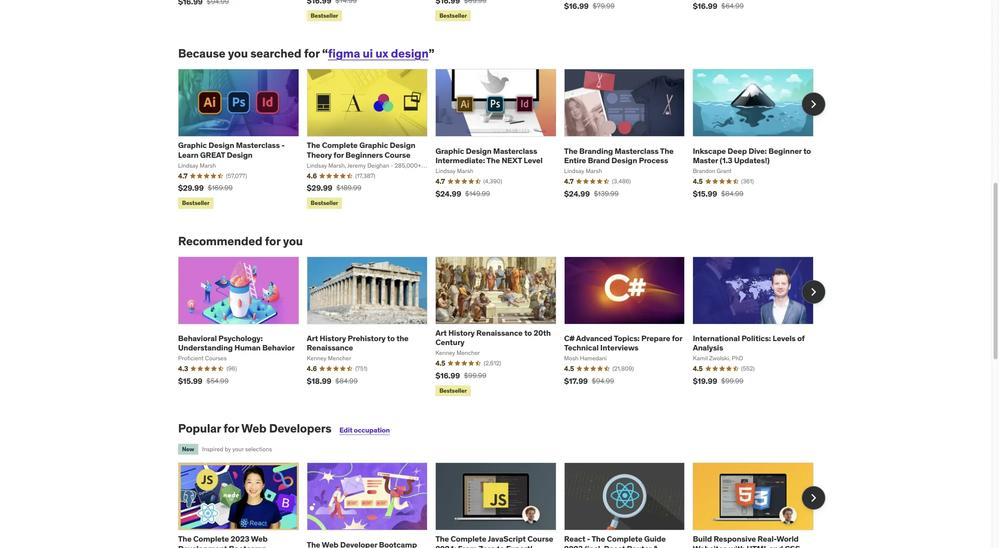 Task type: vqa. For each thing, say whether or not it's contained in the screenshot.
German at bottom
no



Task type: describe. For each thing, give the bounding box(es) containing it.
prepare
[[642, 334, 671, 343]]

searched
[[251, 46, 302, 61]]

topics:
[[614, 334, 640, 343]]

c#
[[564, 334, 575, 343]]

developers
[[269, 421, 332, 437]]

art history prehistory to the renaissance link
[[307, 334, 409, 353]]

ui
[[363, 46, 373, 61]]

graphic design masterclass intermediate: the next level
[[436, 146, 543, 165]]

edit occupation button
[[340, 426, 390, 435]]

complete for from
[[451, 535, 487, 545]]

with
[[729, 544, 745, 549]]

complete for bootcamp
[[193, 535, 229, 545]]

behavioral psychology: understanding human behavior link
[[178, 334, 295, 353]]

bootcamp
[[229, 544, 267, 549]]

edit occupation
[[340, 426, 390, 435]]

the inside the complete javascript course 2024: from zero to expert!
[[436, 535, 449, 545]]

0 vertical spatial web
[[241, 421, 267, 437]]

advanced
[[576, 334, 613, 343]]

politics:
[[742, 334, 771, 343]]

graphic design masterclass - learn great design
[[178, 140, 285, 160]]

to inside inkscape deep dive: beginner to master (1.3 updates!)
[[804, 146, 811, 156]]

guide
[[644, 535, 666, 545]]

zero
[[479, 544, 495, 549]]

international
[[693, 334, 740, 343]]

the branding masterclass the entire brand design process
[[564, 146, 674, 165]]

masterclass for next
[[493, 146, 538, 156]]

responsive
[[714, 535, 756, 545]]

art for renaissance
[[307, 334, 318, 343]]

design right learn
[[209, 140, 234, 150]]

analysis
[[693, 343, 724, 353]]

popular for web developers
[[178, 421, 332, 437]]

the complete 2023 web development bootcamp link
[[178, 535, 268, 549]]

c# advanced topics: prepare for technical interviews
[[564, 334, 683, 353]]

recommended
[[178, 234, 262, 249]]

graphic design masterclass - learn great design link
[[178, 140, 285, 160]]

build responsive real-world websites with html and css
[[693, 535, 801, 549]]

for inside the complete graphic design theory for beginners course
[[334, 150, 344, 160]]

recommended for you
[[178, 234, 303, 249]]

levels
[[773, 334, 796, 343]]

international politics: levels of analysis link
[[693, 334, 805, 353]]

figma ui ux design link
[[328, 46, 429, 61]]

technical
[[564, 343, 599, 353]]

because you searched for " figma ui ux design "
[[178, 46, 435, 61]]

century
[[436, 338, 465, 347]]

learn
[[178, 150, 199, 160]]

2024:
[[436, 544, 457, 549]]

(incl.
[[585, 544, 603, 549]]

the inside graphic design masterclass intermediate: the next level
[[487, 155, 500, 165]]

websites
[[693, 544, 727, 549]]

behavior
[[262, 343, 295, 353]]

art history prehistory to the renaissance
[[307, 334, 409, 353]]

the complete javascript course 2024: from zero to expert!
[[436, 535, 554, 549]]

interviews
[[601, 343, 639, 353]]

prehistory
[[348, 334, 386, 343]]

great
[[200, 150, 225, 160]]

graphic for graphic design masterclass - learn great design
[[178, 140, 207, 150]]

brand
[[588, 155, 610, 165]]

next image for recommended for you
[[806, 284, 822, 300]]

course inside the complete javascript course 2024: from zero to expert!
[[528, 535, 554, 545]]

design inside graphic design masterclass intermediate: the next level
[[466, 146, 492, 156]]

- inside react - the complete guide 2023 (incl. react router
[[587, 535, 590, 545]]

html
[[747, 544, 768, 549]]

dive:
[[749, 146, 767, 156]]

graphic for graphic design masterclass intermediate: the next level
[[436, 146, 464, 156]]

psychology:
[[219, 334, 263, 343]]

new
[[182, 446, 194, 453]]

understanding
[[178, 343, 233, 353]]

0 vertical spatial you
[[228, 46, 248, 61]]

react - the complete guide 2023 (incl. react router 
[[564, 535, 666, 549]]

from
[[458, 544, 477, 549]]

course inside the complete graphic design theory for beginners course
[[385, 150, 411, 160]]

world
[[777, 535, 799, 545]]

art history renaissance to 20th century
[[436, 328, 551, 347]]

by
[[225, 446, 231, 453]]

web inside 'the complete 2023 web development bootcamp'
[[251, 535, 268, 545]]

art for century
[[436, 328, 447, 338]]

next image
[[806, 491, 822, 507]]

your
[[233, 446, 244, 453]]

the
[[397, 334, 409, 343]]

branding
[[580, 146, 613, 156]]

beginners
[[346, 150, 383, 160]]

build responsive real-world websites with html and css link
[[693, 535, 801, 549]]

to inside art history prehistory to the renaissance
[[387, 334, 395, 343]]

to inside art history renaissance to 20th century
[[525, 328, 532, 338]]

updates!)
[[734, 155, 770, 165]]



Task type: locate. For each thing, give the bounding box(es) containing it.
carousel element for recommended for you
[[178, 257, 826, 399]]

theory
[[307, 150, 332, 160]]

0 horizontal spatial history
[[320, 334, 346, 343]]

c# advanced topics: prepare for technical interviews link
[[564, 334, 683, 353]]

figma
[[328, 46, 360, 61]]

2023 right development
[[231, 535, 249, 545]]

graphic design masterclass intermediate: the next level link
[[436, 146, 543, 165]]

next image for because you searched for "
[[806, 97, 822, 112]]

design left next
[[466, 146, 492, 156]]

complete inside the complete graphic design theory for beginners course
[[322, 140, 358, 150]]

carousel element containing art history renaissance to 20th century
[[178, 257, 826, 399]]

for inside the c# advanced topics: prepare for technical interviews
[[672, 334, 683, 343]]

international politics: levels of analysis
[[693, 334, 805, 353]]

2023 inside 'the complete 2023 web development bootcamp'
[[231, 535, 249, 545]]

carousel element for because you searched for "
[[178, 69, 826, 211]]

art right behavior
[[307, 334, 318, 343]]

0 vertical spatial course
[[385, 150, 411, 160]]

0 horizontal spatial 2023
[[231, 535, 249, 545]]

master
[[693, 155, 718, 165]]

behavioral psychology: understanding human behavior
[[178, 334, 295, 353]]

carousel element
[[178, 69, 826, 211], [178, 257, 826, 399], [178, 463, 826, 549]]

the inside the complete graphic design theory for beginners course
[[307, 140, 320, 150]]

masterclass inside graphic design masterclass intermediate: the next level
[[493, 146, 538, 156]]

design
[[391, 46, 429, 61]]

art inside art history renaissance to 20th century
[[436, 328, 447, 338]]

to
[[804, 146, 811, 156], [525, 328, 532, 338], [387, 334, 395, 343], [497, 544, 505, 549]]

intermediate:
[[436, 155, 485, 165]]

course right the javascript
[[528, 535, 554, 545]]

2023 inside react - the complete guide 2023 (incl. react router
[[564, 544, 583, 549]]

0 vertical spatial renaissance
[[477, 328, 523, 338]]

2 horizontal spatial graphic
[[436, 146, 464, 156]]

inkscape
[[693, 146, 726, 156]]

graphic inside the complete graphic design theory for beginners course
[[359, 140, 388, 150]]

build
[[693, 535, 712, 545]]

2 horizontal spatial masterclass
[[615, 146, 659, 156]]

selections
[[245, 446, 272, 453]]

2 next image from the top
[[806, 284, 822, 300]]

the complete graphic design theory for beginners course link
[[307, 140, 416, 160]]

to right zero
[[497, 544, 505, 549]]

design inside the branding masterclass the entire brand design process
[[612, 155, 638, 165]]

0 horizontal spatial graphic
[[178, 140, 207, 150]]

the inside 'the complete 2023 web development bootcamp'
[[178, 535, 192, 545]]

react
[[564, 535, 586, 545], [604, 544, 626, 549]]

renaissance inside art history prehistory to the renaissance
[[307, 343, 353, 353]]

1 vertical spatial renaissance
[[307, 343, 353, 353]]

occupation
[[354, 426, 390, 435]]

to inside the complete javascript course 2024: from zero to expert!
[[497, 544, 505, 549]]

to left 20th
[[525, 328, 532, 338]]

2023 left (incl.
[[564, 544, 583, 549]]

0 horizontal spatial react
[[564, 535, 586, 545]]

the inside react - the complete guide 2023 (incl. react router
[[592, 535, 605, 545]]

0 horizontal spatial renaissance
[[307, 343, 353, 353]]

0 vertical spatial next image
[[806, 97, 822, 112]]

masterclass for brand
[[615, 146, 659, 156]]

20th
[[534, 328, 551, 338]]

level
[[524, 155, 543, 165]]

0 horizontal spatial -
[[282, 140, 285, 150]]

art right the
[[436, 328, 447, 338]]

1 vertical spatial -
[[587, 535, 590, 545]]

1 horizontal spatial history
[[449, 328, 475, 338]]

web
[[241, 421, 267, 437], [251, 535, 268, 545]]

0 horizontal spatial course
[[385, 150, 411, 160]]

1 horizontal spatial graphic
[[359, 140, 388, 150]]

graphic
[[178, 140, 207, 150], [359, 140, 388, 150], [436, 146, 464, 156]]

1 vertical spatial web
[[251, 535, 268, 545]]

expert!
[[506, 544, 533, 549]]

and
[[770, 544, 783, 549]]

course
[[385, 150, 411, 160], [528, 535, 554, 545]]

javascript
[[488, 535, 526, 545]]

-
[[282, 140, 285, 150], [587, 535, 590, 545]]

1 horizontal spatial art
[[436, 328, 447, 338]]

history for renaissance
[[320, 334, 346, 343]]

design right brand
[[612, 155, 638, 165]]

development
[[178, 544, 227, 549]]

3 carousel element from the top
[[178, 463, 826, 549]]

renaissance
[[477, 328, 523, 338], [307, 343, 353, 353]]

1 vertical spatial carousel element
[[178, 257, 826, 399]]

1 vertical spatial you
[[283, 234, 303, 249]]

1 horizontal spatial renaissance
[[477, 328, 523, 338]]

deep
[[728, 146, 747, 156]]

router
[[627, 544, 652, 549]]

because
[[178, 46, 226, 61]]

design right 'beginners'
[[390, 140, 416, 150]]

art inside art history prehistory to the renaissance
[[307, 334, 318, 343]]

complete for for
[[322, 140, 358, 150]]

ux
[[376, 46, 389, 61]]

1 horizontal spatial course
[[528, 535, 554, 545]]

masterclass inside graphic design masterclass - learn great design
[[236, 140, 280, 150]]

you
[[228, 46, 248, 61], [283, 234, 303, 249]]

1 vertical spatial course
[[528, 535, 554, 545]]

2023
[[231, 535, 249, 545], [564, 544, 583, 549]]

graphic inside graphic design masterclass intermediate: the next level
[[436, 146, 464, 156]]

react - the complete guide 2023 (incl. react router link
[[564, 535, 666, 549]]

design inside the complete graphic design theory for beginners course
[[390, 140, 416, 150]]

behavioral
[[178, 334, 217, 343]]

design
[[209, 140, 234, 150], [390, 140, 416, 150], [466, 146, 492, 156], [227, 150, 253, 160], [612, 155, 638, 165]]

0 horizontal spatial art
[[307, 334, 318, 343]]

2 vertical spatial carousel element
[[178, 463, 826, 549]]

carousel element containing the complete 2023 web development bootcamp
[[178, 463, 826, 549]]

inkscape deep dive: beginner to master (1.3 updates!) link
[[693, 146, 811, 165]]

carousel element containing graphic design masterclass - learn great design
[[178, 69, 826, 211]]

0 vertical spatial -
[[282, 140, 285, 150]]

to right beginner
[[804, 146, 811, 156]]

graphic inside graphic design masterclass - learn great design
[[178, 140, 207, 150]]

2 carousel element from the top
[[178, 257, 826, 399]]

renaissance inside art history renaissance to 20th century
[[477, 328, 523, 338]]

next
[[502, 155, 522, 165]]

to left the
[[387, 334, 395, 343]]

the complete javascript course 2024: from zero to expert! link
[[436, 535, 554, 549]]

masterclass
[[236, 140, 280, 150], [493, 146, 538, 156], [615, 146, 659, 156]]

beginner
[[769, 146, 802, 156]]

1 vertical spatial next image
[[806, 284, 822, 300]]

real-
[[758, 535, 777, 545]]

0 vertical spatial carousel element
[[178, 69, 826, 211]]

1 horizontal spatial react
[[604, 544, 626, 549]]

of
[[798, 334, 805, 343]]

edit
[[340, 426, 353, 435]]

1 carousel element from the top
[[178, 69, 826, 211]]

inspired by your selections
[[202, 446, 272, 453]]

inkscape deep dive: beginner to master (1.3 updates!)
[[693, 146, 811, 165]]

entire
[[564, 155, 586, 165]]

popular
[[178, 421, 221, 437]]

0 horizontal spatial you
[[228, 46, 248, 61]]

complete inside react - the complete guide 2023 (incl. react router
[[607, 535, 643, 545]]

history inside art history renaissance to 20th century
[[449, 328, 475, 338]]

next image
[[806, 97, 822, 112], [806, 284, 822, 300]]

"
[[429, 46, 435, 61]]

complete inside the complete javascript course 2024: from zero to expert!
[[451, 535, 487, 545]]

masterclass inside the branding masterclass the entire brand design process
[[615, 146, 659, 156]]

1 next image from the top
[[806, 97, 822, 112]]

inspired
[[202, 446, 223, 453]]

history for century
[[449, 328, 475, 338]]

process
[[639, 155, 669, 165]]

design right great
[[227, 150, 253, 160]]

"
[[322, 46, 328, 61]]

masterclass for great
[[236, 140, 280, 150]]

0 horizontal spatial masterclass
[[236, 140, 280, 150]]

course right 'beginners'
[[385, 150, 411, 160]]

- inside graphic design masterclass - learn great design
[[282, 140, 285, 150]]

art
[[436, 328, 447, 338], [307, 334, 318, 343]]

complete inside 'the complete 2023 web development bootcamp'
[[193, 535, 229, 545]]

1 horizontal spatial -
[[587, 535, 590, 545]]

css
[[785, 544, 801, 549]]

1 horizontal spatial you
[[283, 234, 303, 249]]

(1.3
[[720, 155, 733, 165]]

art history renaissance to 20th century link
[[436, 328, 551, 347]]

the branding masterclass the entire brand design process link
[[564, 146, 674, 165]]

1 horizontal spatial 2023
[[564, 544, 583, 549]]

1 horizontal spatial masterclass
[[493, 146, 538, 156]]

history inside art history prehistory to the renaissance
[[320, 334, 346, 343]]



